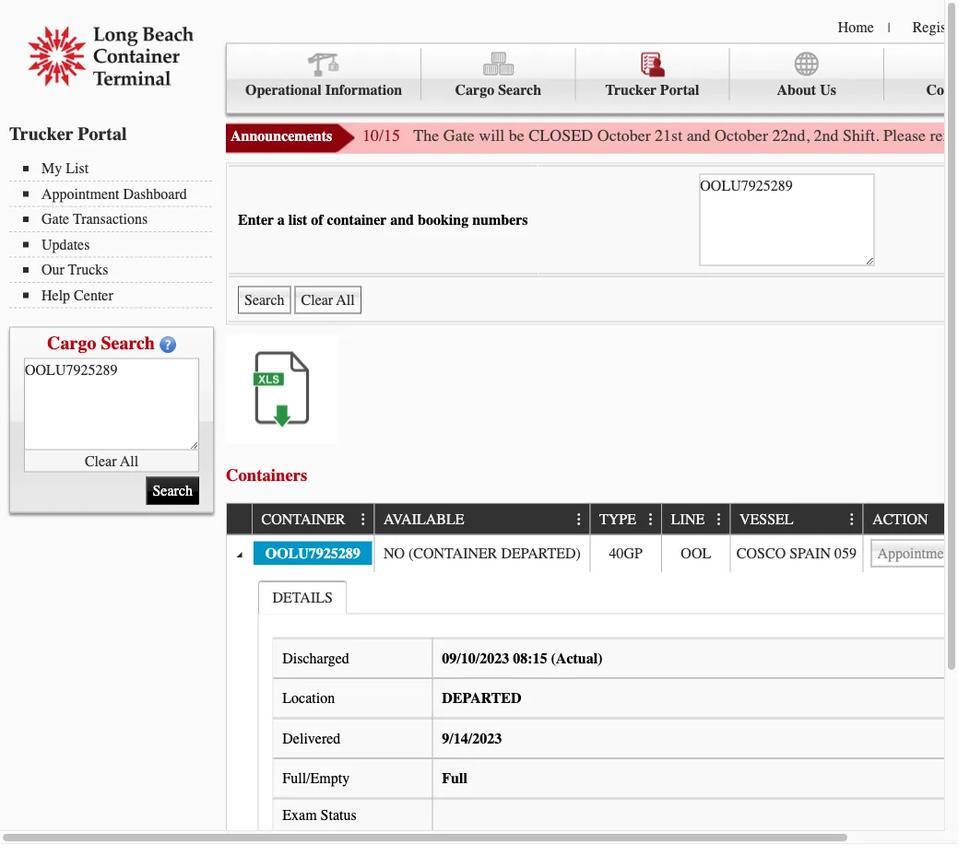 Task type: locate. For each thing, give the bounding box(es) containing it.
shift.
[[843, 126, 880, 145]]

1 vertical spatial cargo
[[47, 333, 96, 354]]

edit column settings image inside vessel column header
[[845, 513, 860, 528]]

edit column settings image
[[356, 513, 371, 528], [572, 513, 587, 528], [712, 513, 727, 528], [845, 513, 860, 528]]

1 vertical spatial trucker portal
[[9, 123, 127, 144]]

the
[[414, 126, 439, 145]]

cargo search inside menu bar
[[455, 82, 541, 99]]

0 vertical spatial trucker
[[606, 82, 657, 99]]

about us link
[[730, 48, 884, 100]]

0 horizontal spatial gate
[[42, 211, 69, 228]]

3 edit column settings image from the left
[[712, 513, 727, 528]]

containers
[[226, 466, 308, 486]]

(container
[[409, 545, 498, 562]]

menu bar containing my list
[[9, 158, 221, 309]]

gate right the
[[443, 126, 475, 145]]

None submit
[[238, 286, 291, 314], [146, 477, 199, 505], [238, 286, 291, 314], [146, 477, 199, 505]]

booking
[[418, 211, 469, 229]]

tree grid
[[227, 504, 958, 845]]

dashboard
[[123, 185, 187, 202]]

0 vertical spatial search
[[498, 82, 541, 99]]

1 horizontal spatial october
[[715, 126, 768, 145]]

full
[[442, 771, 468, 788]]

will
[[479, 126, 505, 145]]

no (container departed)
[[384, 545, 581, 562]]

cargo search up the "will"
[[455, 82, 541, 99]]

trucker portal up list
[[9, 123, 127, 144]]

Enter container numbers and/ or booking numbers.  text field
[[24, 358, 199, 451]]

clear all
[[85, 453, 138, 470]]

0 horizontal spatial cargo
[[47, 333, 96, 354]]

trucker portal link
[[576, 48, 730, 100]]

status
[[321, 808, 357, 825]]

type column header
[[590, 504, 662, 535]]

0 horizontal spatial october
[[597, 126, 651, 145]]

0 vertical spatial portal
[[660, 82, 700, 99]]

edit column settings image left type
[[572, 513, 587, 528]]

about
[[777, 82, 816, 99]]

edit column settings image inside available column header
[[572, 513, 587, 528]]

gate
[[443, 126, 475, 145], [42, 211, 69, 228]]

action link
[[873, 504, 937, 534]]

09/10/2023
[[442, 650, 509, 667]]

trucker portal up 10/15 the gate will be closed october 21st and october 22nd, 2nd shift. please refer
[[606, 82, 700, 99]]

059
[[835, 545, 857, 562]]

edit column settings image inside container column header
[[356, 513, 371, 528]]

09/10/2023 08:15 (actual)
[[442, 650, 603, 667]]

row
[[227, 504, 958, 535], [227, 535, 958, 572]]

portal up my list link
[[78, 123, 127, 144]]

row group
[[227, 535, 958, 845]]

4 edit column settings image from the left
[[845, 513, 860, 528]]

cargo up the "will"
[[455, 82, 495, 99]]

1 horizontal spatial trucker
[[606, 82, 657, 99]]

2 row from the top
[[227, 535, 958, 572]]

1 vertical spatial search
[[101, 333, 155, 354]]

trucker up 10/15 the gate will be closed october 21st and october 22nd, 2nd shift. please refer
[[606, 82, 657, 99]]

october left 21st
[[597, 126, 651, 145]]

edit column settings image
[[644, 513, 659, 528]]

trucks
[[68, 262, 108, 279]]

and
[[687, 126, 711, 145], [390, 211, 414, 229]]

21st
[[655, 126, 683, 145]]

1 edit column settings image from the left
[[356, 513, 371, 528]]

gate up the updates
[[42, 211, 69, 228]]

edit column settings image inside line column header
[[712, 513, 727, 528]]

of
[[311, 211, 323, 229]]

operational information link
[[227, 48, 422, 100]]

vessel column header
[[730, 504, 863, 535]]

row down type
[[227, 535, 958, 572]]

cargo down help at the top of page
[[47, 333, 96, 354]]

and left booking
[[390, 211, 414, 229]]

trucker inside menu bar
[[606, 82, 657, 99]]

our trucks link
[[23, 262, 212, 279]]

container
[[327, 211, 387, 229]]

container link
[[262, 504, 355, 534]]

help
[[42, 287, 70, 304]]

cargo search
[[455, 82, 541, 99], [47, 333, 155, 354]]

0 horizontal spatial search
[[101, 333, 155, 354]]

cargo
[[455, 82, 495, 99], [47, 333, 96, 354]]

october
[[597, 126, 651, 145], [715, 126, 768, 145]]

edit column settings image up 059
[[845, 513, 860, 528]]

help center link
[[23, 287, 212, 304]]

0 vertical spatial menu bar
[[226, 43, 958, 114]]

Enter container numbers and/ or booking numbers. Press ESC to reset input box text field
[[699, 174, 875, 266]]

type
[[599, 511, 636, 528]]

0 vertical spatial trucker portal
[[606, 82, 700, 99]]

0 horizontal spatial trucker
[[9, 123, 73, 144]]

type link
[[599, 504, 645, 534]]

portal
[[660, 82, 700, 99], [78, 123, 127, 144]]

1 vertical spatial cargo search
[[47, 333, 155, 354]]

edit column settings image for container
[[356, 513, 371, 528]]

1 horizontal spatial gate
[[443, 126, 475, 145]]

1 horizontal spatial menu bar
[[226, 43, 958, 114]]

tab list inside row group
[[254, 577, 958, 845]]

1 horizontal spatial search
[[498, 82, 541, 99]]

about us
[[777, 82, 837, 99]]

row up 40gp
[[227, 504, 958, 535]]

1 vertical spatial portal
[[78, 123, 127, 144]]

appointment
[[42, 185, 119, 202]]

available link
[[384, 504, 473, 534]]

updates link
[[23, 236, 212, 253]]

oolu7925289 cell
[[252, 535, 374, 572]]

tree grid containing container
[[227, 504, 958, 845]]

operational
[[245, 82, 322, 99]]

1 row from the top
[[227, 504, 958, 535]]

edit column settings image right line
[[712, 513, 727, 528]]

october left 22nd,
[[715, 126, 768, 145]]

menu bar
[[226, 43, 958, 114], [9, 158, 221, 309]]

40gp cell
[[590, 535, 662, 572]]

edit column settings image right container link
[[356, 513, 371, 528]]

0 horizontal spatial menu bar
[[9, 158, 221, 309]]

0 horizontal spatial trucker portal
[[9, 123, 127, 144]]

portal up 21st
[[660, 82, 700, 99]]

0 horizontal spatial and
[[390, 211, 414, 229]]

information
[[325, 82, 402, 99]]

1 horizontal spatial cargo
[[455, 82, 495, 99]]

refer
[[930, 126, 958, 145]]

line link
[[671, 504, 714, 534]]

None button
[[295, 286, 361, 314], [871, 540, 958, 568], [295, 286, 361, 314], [871, 540, 958, 568]]

1 horizontal spatial trucker portal
[[606, 82, 700, 99]]

2 edit column settings image from the left
[[572, 513, 587, 528]]

1 horizontal spatial and
[[687, 126, 711, 145]]

container column header
[[252, 504, 374, 535]]

1 vertical spatial menu bar
[[9, 158, 221, 309]]

action
[[873, 511, 928, 528]]

enter a list of container and booking numbers
[[238, 211, 528, 229]]

cosco
[[737, 545, 786, 562]]

register
[[913, 18, 958, 36]]

search up be
[[498, 82, 541, 99]]

us
[[820, 82, 837, 99]]

search inside menu bar
[[498, 82, 541, 99]]

exam status
[[283, 808, 357, 825]]

0 vertical spatial cargo
[[455, 82, 495, 99]]

cargo search down center
[[47, 333, 155, 354]]

edit column settings image for available
[[572, 513, 587, 528]]

10/15
[[363, 126, 400, 145]]

1 horizontal spatial portal
[[660, 82, 700, 99]]

row containing oolu7925289
[[227, 535, 958, 572]]

tab list
[[254, 577, 958, 845]]

trucker up my
[[9, 123, 73, 144]]

1 vertical spatial gate
[[42, 211, 69, 228]]

be
[[509, 126, 525, 145]]

container
[[262, 511, 346, 528]]

and right 21st
[[687, 126, 711, 145]]

please
[[884, 126, 926, 145]]

line
[[671, 511, 705, 528]]

enter
[[238, 211, 274, 229]]

tab list containing details
[[254, 577, 958, 845]]

search down help center link
[[101, 333, 155, 354]]

trucker portal
[[606, 82, 700, 99], [9, 123, 127, 144]]

1 horizontal spatial cargo search
[[455, 82, 541, 99]]

appointment dashboard link
[[23, 185, 212, 202]]

search
[[498, 82, 541, 99], [101, 333, 155, 354]]

updates
[[42, 236, 90, 253]]

0 vertical spatial cargo search
[[455, 82, 541, 99]]

trucker
[[606, 82, 657, 99], [9, 123, 73, 144]]



Task type: describe. For each thing, give the bounding box(es) containing it.
available
[[384, 511, 464, 528]]

gate transactions link
[[23, 211, 212, 228]]

transactions
[[73, 211, 148, 228]]

discharged
[[283, 650, 349, 667]]

cargo search link
[[422, 48, 576, 100]]

0 horizontal spatial portal
[[78, 123, 127, 144]]

center
[[74, 287, 113, 304]]

no (container departed) cell
[[374, 535, 590, 572]]

edit column settings image for line
[[712, 513, 727, 528]]

spain
[[790, 545, 831, 562]]

departed
[[442, 690, 522, 707]]

details tab
[[258, 581, 347, 615]]

22nd,
[[773, 126, 810, 145]]

available column header
[[374, 504, 590, 535]]

home
[[838, 18, 874, 36]]

exam
[[283, 808, 317, 825]]

list
[[289, 211, 307, 229]]

clear
[[85, 453, 117, 470]]

menu bar containing operational information
[[226, 43, 958, 114]]

10/15 the gate will be closed october 21st and october 22nd, 2nd shift. please refer
[[363, 126, 958, 145]]

40gp
[[609, 545, 643, 562]]

oolu7925289
[[265, 545, 360, 562]]

cargo inside menu bar
[[455, 82, 495, 99]]

row containing container
[[227, 504, 958, 535]]

(actual)
[[551, 650, 603, 667]]

all
[[120, 453, 138, 470]]

gate inside the my list appointment dashboard gate transactions updates our trucks help center
[[42, 211, 69, 228]]

cosco spain 059
[[737, 545, 857, 562]]

announcements
[[231, 128, 332, 145]]

our
[[42, 262, 64, 279]]

numbers
[[472, 211, 528, 229]]

line column header
[[662, 504, 730, 535]]

ool
[[681, 545, 711, 562]]

08:15
[[513, 650, 547, 667]]

2 october from the left
[[715, 126, 768, 145]]

edit column settings image for vessel
[[845, 513, 860, 528]]

departed)
[[501, 545, 581, 562]]

1 vertical spatial and
[[390, 211, 414, 229]]

row group containing oolu7925289
[[227, 535, 958, 845]]

ool cell
[[662, 535, 730, 572]]

location
[[283, 690, 335, 707]]

my list link
[[23, 160, 212, 177]]

clear all button
[[24, 451, 199, 473]]

my list appointment dashboard gate transactions updates our trucks help center
[[42, 160, 187, 304]]

list
[[66, 160, 89, 177]]

vessel link
[[740, 504, 803, 534]]

delivered
[[283, 731, 341, 748]]

9/14/2023
[[442, 731, 502, 748]]

register link
[[913, 18, 958, 36]]

my
[[42, 160, 62, 177]]

home link
[[838, 18, 874, 36]]

0 horizontal spatial cargo search
[[47, 333, 155, 354]]

1 october from the left
[[597, 126, 651, 145]]

0 vertical spatial gate
[[443, 126, 475, 145]]

no
[[384, 545, 405, 562]]

cosco spain 059 cell
[[730, 535, 863, 572]]

details
[[273, 590, 333, 607]]

closed
[[529, 126, 593, 145]]

conta link
[[884, 48, 958, 100]]

vessel
[[740, 511, 794, 528]]

0 vertical spatial and
[[687, 126, 711, 145]]

|
[[888, 20, 891, 35]]

conta
[[926, 82, 958, 99]]

a
[[277, 211, 285, 229]]

2nd
[[814, 126, 839, 145]]

1 vertical spatial trucker
[[9, 123, 73, 144]]

portal inside trucker portal link
[[660, 82, 700, 99]]

operational information
[[245, 82, 402, 99]]

full/empty
[[283, 771, 350, 788]]



Task type: vqa. For each thing, say whether or not it's contained in the screenshot.
tree grid containing CONTAINER
yes



